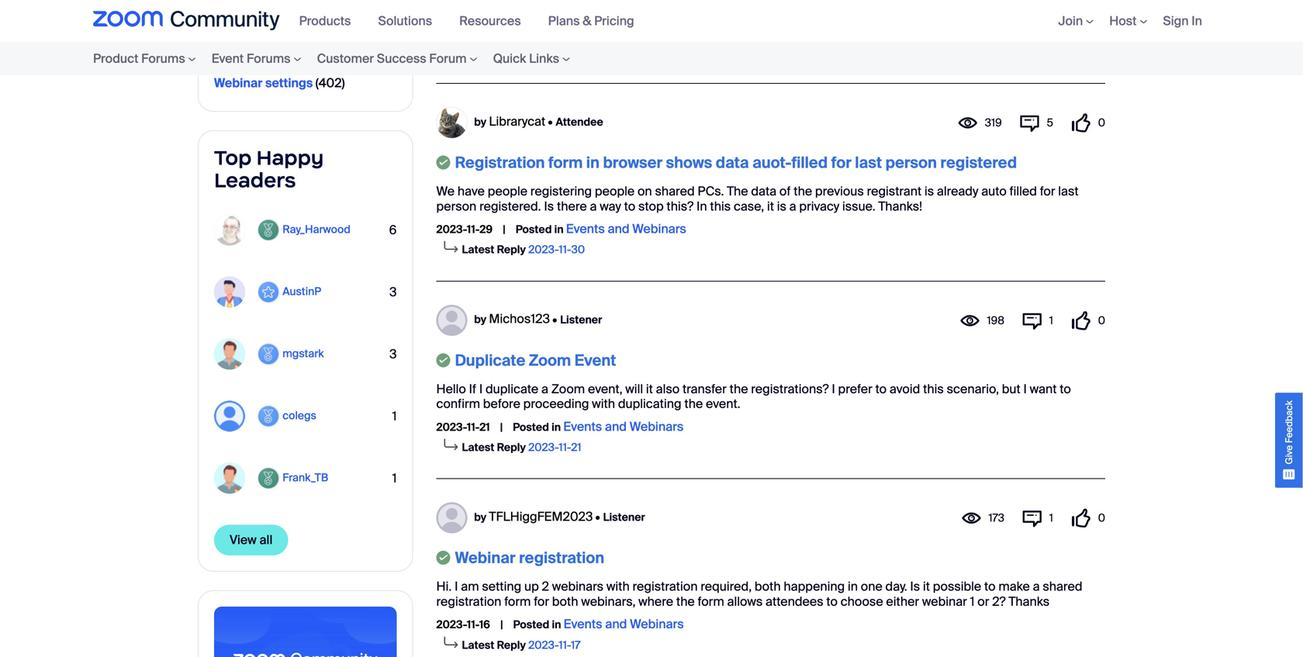 Task type: describe. For each thing, give the bounding box(es) containing it.
product
[[93, 50, 138, 67]]

• for form
[[548, 115, 553, 129]]

page
[[289, 52, 319, 68]]

shared inside hi. i am setting up 2 webinars with registration required, both happening in one day. is it possible to make a shared registration form for both webinars, where the form allows attendees to choose either webinar 1 or 2? thanks
[[1043, 579, 1083, 595]]

0 horizontal spatial form
[[505, 594, 531, 610]]

either
[[887, 594, 920, 610]]

prefer
[[839, 381, 873, 397]]

0 horizontal spatial is
[[777, 198, 787, 214]]

michos123 image
[[437, 305, 468, 336]]

a inside the hello if i duplicate a zoom event, will it also transfer the registrations? i prefer to avoid this scenario, but i want to confirm before proceeding with duplicating the event.
[[542, 381, 549, 397]]

is inside hi. i am setting up 2 webinars with registration required, both happening in one day. is it possible to make a shared registration form for both webinars, where the form allows attendees to choose either webinar 1 or 2? thanks
[[911, 579, 920, 595]]

11- down have
[[467, 222, 480, 237]]

hi. i am setting up 2 webinars with registration required, both happening in one day. is it possible to make a shared registration form for both webinars, where the form allows attendees to choose either webinar 1 or 2? thanks
[[437, 579, 1083, 610]]

mgstark link
[[214, 339, 336, 370]]

products link
[[299, 13, 363, 29]]

email
[[289, 28, 321, 45]]

to left 'avoid'
[[876, 381, 887, 397]]

sign in link
[[1164, 13, 1203, 29]]

posted inside 2023-12-06 | posted in events and webinars latest reply 2023-12-06
[[519, 25, 555, 39]]

0 for in
[[1099, 116, 1106, 130]]

day.
[[886, 579, 908, 595]]

2023-12-06 | posted in events and webinars latest reply 2023-12-06
[[437, 23, 689, 59]]

registration form in browser shows data auot-filled for last person registered
[[455, 153, 1017, 173]]

a inside hi. i am setting up 2 webinars with registration required, both happening in one day. is it possible to make a shared registration form for both webinars, where the form allows attendees to choose either webinar 1 or 2? thanks
[[1033, 579, 1040, 595]]

by for duplicate
[[474, 312, 487, 327]]

• for zoom
[[553, 312, 557, 327]]

join link
[[1059, 13, 1094, 29]]

host
[[1110, 13, 1137, 29]]

0 vertical spatial zoom
[[529, 351, 571, 370]]

attendees
[[766, 594, 824, 610]]

person inside we have people registering people on shared pcs. the data of the previous registrant is already auto filled for last person registered. is there a way to stop this? in this case, it is a privacy issue. thanks!
[[437, 198, 477, 214]]

3 0 from the top
[[1099, 511, 1106, 525]]

the left the event.
[[685, 396, 703, 412]]

2023-11-17 link
[[529, 638, 581, 652]]

number of accepted solutions: 3 image for mgstark
[[390, 331, 397, 378]]

settings
[[265, 75, 313, 91]]

with inside the hello if i duplicate a zoom event, will it also transfer the registrations? i prefer to avoid this scenario, but i want to confirm before proceeding with duplicating the event.
[[592, 396, 615, 412]]

community champion | zoom employee image
[[257, 405, 280, 428]]

privacy
[[800, 198, 840, 214]]

1 horizontal spatial 21
[[571, 440, 582, 455]]

events for zoom
[[564, 418, 602, 435]]

we
[[437, 183, 455, 200]]

pcs.
[[698, 183, 724, 200]]

top happy leaders heading
[[214, 145, 397, 193]]

0 vertical spatial in
[[1192, 13, 1203, 29]]

| for registration
[[503, 222, 506, 237]]

2023-11-16 | posted in events and webinars latest reply 2023-11-17
[[437, 616, 684, 652]]

case,
[[734, 198, 765, 214]]

registrations?
[[751, 381, 829, 397]]

reply for webinar
[[497, 638, 526, 652]]

issue.
[[843, 198, 876, 214]]

| for webinar
[[501, 618, 503, 632]]

1 people from the left
[[488, 183, 528, 200]]

transfer
[[683, 381, 727, 397]]

1 horizontal spatial both
[[755, 579, 781, 595]]

2 horizontal spatial registration
[[633, 579, 698, 595]]

2023-11-29 | posted in events and webinars latest reply 2023-11-30
[[437, 221, 687, 257]]

319
[[985, 116, 1002, 130]]

1 inside hi. i am setting up 2 webinars with registration required, both happening in one day. is it possible to make a shared registration form for both webinars, where the form allows attendees to choose either webinar 1 or 2? thanks
[[970, 594, 975, 610]]

0 horizontal spatial 21
[[480, 420, 490, 434]]

webinars,
[[581, 594, 636, 610]]

librarycat
[[489, 113, 546, 129]]

| for duplicate
[[500, 420, 503, 434]]

pricing 1 registration email 46 registration page 121 webinar settings 402
[[214, 5, 342, 91]]

tflhiggfem2023 image
[[437, 503, 468, 534]]

this inside the hello if i duplicate a zoom event, will it also transfer the registrations? i prefer to avoid this scenario, but i want to confirm before proceeding with duplicating the event.
[[923, 381, 944, 397]]

posted for registration
[[513, 618, 550, 632]]

menu bar containing join
[[1036, 0, 1211, 42]]

before
[[483, 396, 521, 412]]

ray_harwood image
[[214, 215, 245, 246]]

0 vertical spatial data
[[716, 153, 749, 173]]

and inside 2023-12-06 | posted in events and webinars latest reply 2023-12-06
[[611, 23, 632, 39]]

1 inside pricing 1 registration email 46 registration page 121 webinar settings 402
[[261, 5, 265, 21]]

the inside we have people registering people on shared pcs. the data of the previous registrant is already auto filled for last person registered. is there a way to stop this? in this case, it is a privacy issue. thanks!
[[794, 183, 813, 200]]

michos123 link
[[489, 311, 550, 327]]

i left prefer
[[832, 381, 836, 397]]

attendee
[[556, 115, 604, 129]]

possible
[[933, 579, 982, 595]]

0 horizontal spatial registration
[[437, 594, 502, 610]]

402
[[319, 75, 342, 91]]

11- down "there"
[[559, 243, 572, 257]]

30
[[572, 243, 585, 257]]

11- down the am at bottom
[[467, 618, 480, 632]]

plans & pricing
[[548, 13, 634, 29]]

resources link
[[459, 13, 533, 29]]

view all
[[230, 532, 273, 548]]

latest for registration form in browser shows data auot-filled for last person registered
[[462, 243, 495, 257]]

of
[[780, 183, 791, 200]]

1 vertical spatial 06
[[573, 45, 587, 59]]

data inside we have people registering people on shared pcs. the data of the previous registrant is already auto filled for last person registered. is there a way to stop this? in this case, it is a privacy issue. thanks!
[[751, 183, 777, 200]]

event forums
[[212, 50, 291, 67]]

there
[[557, 198, 587, 214]]

2023-11-21 | posted in events and webinars latest reply 2023-11-21
[[437, 418, 684, 455]]

webinars inside 2023-12-06 | posted in events and webinars latest reply 2023-12-06
[[635, 23, 689, 39]]

am
[[461, 579, 479, 595]]

participant | zoom employee image
[[257, 281, 280, 304]]

in for 2023-11-16 | posted in events and webinars latest reply 2023-11-17
[[552, 618, 561, 632]]

to left "make" on the right of the page
[[985, 579, 996, 595]]

reply inside 2023-12-06 | posted in events and webinars latest reply 2023-12-06
[[497, 45, 526, 59]]

webinar registration
[[455, 548, 605, 568]]

1 horizontal spatial person
[[886, 153, 937, 173]]

reply for duplicate
[[497, 440, 526, 455]]

sign
[[1164, 13, 1189, 29]]

&
[[583, 13, 592, 29]]

5
[[1047, 116, 1054, 130]]

in inside we have people registering people on shared pcs. the data of the previous registrant is already auto filled for last person registered. is there a way to stop this? in this case, it is a privacy issue. thanks!
[[697, 198, 707, 214]]

by for webinar
[[474, 510, 487, 525]]

customer success forum link
[[309, 42, 485, 75]]

shared inside we have people registering people on shared pcs. the data of the previous registrant is already auto filled for last person registered. is there a way to stop this? in this case, it is a privacy issue. thanks!
[[655, 183, 695, 200]]

shows
[[666, 153, 713, 173]]

events for form
[[566, 221, 605, 237]]

198
[[987, 313, 1005, 328]]

forums for product forums
[[141, 50, 185, 67]]

auot-
[[753, 153, 792, 173]]

registration page link
[[214, 49, 319, 71]]

top happy leaders
[[214, 145, 324, 193]]

1 horizontal spatial form
[[549, 153, 583, 173]]

2 people from the left
[[595, 183, 635, 200]]

mgstark image
[[214, 339, 245, 370]]

frank_tb link
[[214, 463, 340, 494]]

join
[[1059, 13, 1083, 29]]

one
[[861, 579, 883, 595]]

colegs image
[[214, 401, 245, 432]]

pricing link
[[214, 2, 255, 24]]

webinars
[[552, 579, 604, 595]]

| inside 2023-12-06 | posted in events and webinars latest reply 2023-12-06
[[506, 25, 508, 39]]

1 horizontal spatial 12-
[[559, 45, 573, 59]]

46
[[327, 28, 342, 45]]

way
[[600, 198, 621, 214]]

this?
[[667, 198, 694, 214]]

view
[[230, 532, 257, 548]]

latest for duplicate zoom event
[[462, 440, 495, 455]]

happening
[[784, 579, 845, 595]]

in for 2023-12-06 | posted in events and webinars latest reply 2023-12-06
[[557, 25, 567, 39]]

and for form
[[608, 221, 630, 237]]

listener for registration
[[603, 510, 645, 525]]

number of accepted solutions: 6 image
[[389, 207, 397, 254]]

0 vertical spatial filled
[[792, 153, 828, 173]]

0 horizontal spatial both
[[552, 594, 579, 610]]

a left way
[[590, 198, 597, 214]]

forums for event forums
[[247, 50, 291, 67]]

browser
[[603, 153, 663, 173]]

events and webinars link for form
[[566, 221, 687, 237]]

by michos123 • listener
[[474, 311, 602, 327]]

on
[[638, 183, 652, 200]]

colegs link
[[214, 401, 328, 432]]

11- down confirm
[[467, 420, 480, 434]]

is inside we have people registering people on shared pcs. the data of the previous registrant is already auto filled for last person registered. is there a way to stop this? in this case, it is a privacy issue. thanks!
[[544, 198, 554, 214]]

in for 2023-11-21 | posted in events and webinars latest reply 2023-11-21
[[552, 420, 561, 434]]

solutions
[[378, 13, 432, 29]]

registration email link
[[214, 26, 321, 47]]

customer success forum
[[317, 50, 467, 67]]

11- down webinars
[[559, 638, 571, 652]]



Task type: locate. For each thing, give the bounding box(es) containing it.
| inside 2023-11-21 | posted in events and webinars latest reply 2023-11-21
[[500, 420, 503, 434]]

1 vertical spatial is
[[911, 579, 920, 595]]

1 horizontal spatial registration
[[519, 548, 605, 568]]

0 vertical spatial 21
[[480, 420, 490, 434]]

both
[[755, 579, 781, 595], [552, 594, 579, 610]]

posted up 2023-11-21 link
[[513, 420, 549, 434]]

michos123
[[489, 311, 550, 327]]

21 down proceeding
[[571, 440, 582, 455]]

0 vertical spatial is
[[544, 198, 554, 214]]

customer
[[317, 50, 374, 67]]

hi.
[[437, 579, 452, 595]]

1 horizontal spatial is
[[911, 579, 920, 595]]

this inside we have people registering people on shared pcs. the data of the previous registrant is already auto filled for last person registered. is there a way to stop this? in this case, it is a privacy issue. thanks!
[[710, 198, 731, 214]]

menu bar containing products
[[292, 0, 654, 42]]

0 horizontal spatial last
[[855, 153, 882, 173]]

11- down proceeding
[[559, 440, 571, 455]]

webinars inside 2023-11-29 | posted in events and webinars latest reply 2023-11-30
[[633, 221, 687, 237]]

and down way
[[608, 221, 630, 237]]

i inside hi. i am setting up 2 webinars with registration required, both happening in one day. is it possible to make a shared registration form for both webinars, where the form allows attendees to choose either webinar 1 or 2? thanks
[[455, 579, 458, 595]]

duplicate
[[486, 381, 539, 397]]

registration up webinar settings link
[[214, 52, 286, 68]]

latest down 29
[[462, 243, 495, 257]]

2 vertical spatial for
[[534, 594, 549, 610]]

| down before
[[500, 420, 503, 434]]

0 vertical spatial by
[[474, 115, 487, 129]]

latest down 16
[[462, 638, 495, 652]]

0 vertical spatial 0
[[1099, 116, 1106, 130]]

in for 2023-11-29 | posted in events and webinars latest reply 2023-11-30
[[555, 222, 564, 237]]

0 vertical spatial last
[[855, 153, 882, 173]]

0 vertical spatial number of accepted solutions: 3 image
[[390, 269, 397, 316]]

0 vertical spatial •
[[548, 115, 553, 129]]

0 vertical spatial with
[[592, 396, 615, 412]]

to inside we have people registering people on shared pcs. the data of the previous registrant is already auto filled for last person registered. is there a way to stop this? in this case, it is a privacy issue. thanks!
[[624, 198, 636, 214]]

events inside 2023-11-21 | posted in events and webinars latest reply 2023-11-21
[[564, 418, 602, 435]]

webinar down event forums
[[214, 75, 263, 91]]

data left of
[[751, 183, 777, 200]]

2?
[[993, 594, 1006, 610]]

pricing right &
[[595, 13, 634, 29]]

2 vertical spatial by
[[474, 510, 487, 525]]

0 horizontal spatial 12-
[[467, 25, 482, 39]]

0 vertical spatial 06
[[482, 25, 496, 39]]

the inside hi. i am setting up 2 webinars with registration required, both happening in one day. is it possible to make a shared registration form for both webinars, where the form allows attendees to choose either webinar 1 or 2? thanks
[[677, 594, 695, 610]]

3
[[390, 284, 397, 300], [390, 346, 397, 362]]

1 vertical spatial this
[[923, 381, 944, 397]]

leaders
[[214, 168, 296, 193]]

pricing inside pricing 1 registration email 46 registration page 121 webinar settings 402
[[214, 5, 255, 21]]

zoom inside the hello if i duplicate a zoom event, will it also transfer the registrations? i prefer to avoid this scenario, but i want to confirm before proceeding with duplicating the event.
[[552, 381, 585, 397]]

2 number of accepted solutions: 1 image from the top
[[392, 455, 397, 502]]

1 horizontal spatial data
[[751, 183, 777, 200]]

or
[[978, 594, 990, 610]]

success
[[377, 50, 427, 67]]

2 reply from the top
[[497, 243, 526, 257]]

reply left 2023-11-21 link
[[497, 440, 526, 455]]

up
[[525, 579, 539, 595]]

choose
[[841, 594, 884, 610]]

links
[[529, 50, 560, 67]]

3 for austinp
[[390, 284, 397, 300]]

this
[[710, 198, 731, 214], [923, 381, 944, 397]]

2023-
[[437, 25, 467, 39], [529, 45, 559, 59], [437, 222, 467, 237], [529, 243, 559, 257], [437, 420, 467, 434], [529, 440, 559, 455], [437, 618, 467, 632], [529, 638, 559, 652]]

1 number of accepted solutions: 3 image from the top
[[390, 269, 397, 316]]

person up registrant
[[886, 153, 937, 173]]

and inside 2023-11-29 | posted in events and webinars latest reply 2023-11-30
[[608, 221, 630, 237]]

listener inside 'by michos123 • listener'
[[560, 312, 602, 327]]

1 horizontal spatial 06
[[573, 45, 587, 59]]

but
[[1002, 381, 1021, 397]]

duplicate
[[455, 351, 526, 370]]

by for registration
[[474, 115, 487, 129]]

list containing pricing
[[214, 0, 397, 96]]

the
[[794, 183, 813, 200], [730, 381, 748, 397], [685, 396, 703, 412], [677, 594, 695, 610]]

listener for zoom
[[560, 312, 602, 327]]

0 horizontal spatial in
[[697, 198, 707, 214]]

menu bar
[[292, 0, 654, 42], [1036, 0, 1211, 42], [62, 42, 609, 75]]

a left privacy
[[790, 198, 797, 214]]

number of accepted solutions: 3 image left michos123 image
[[390, 331, 397, 378]]

community.title image
[[93, 11, 280, 31]]

quick links link
[[485, 42, 578, 75]]

reply inside 2023-11-16 | posted in events and webinars latest reply 2023-11-17
[[497, 638, 526, 652]]

registration
[[214, 28, 286, 45], [214, 52, 286, 68], [455, 153, 545, 173]]

in up 2023-12-06 link
[[557, 25, 567, 39]]

1 vertical spatial data
[[751, 183, 777, 200]]

3 for mgstark
[[390, 346, 397, 362]]

posted inside 2023-11-21 | posted in events and webinars latest reply 2023-11-21
[[513, 420, 549, 434]]

mgstark
[[283, 346, 324, 361]]

is left already
[[925, 183, 934, 200]]

plans & pricing link
[[548, 13, 646, 29]]

in inside 2023-11-16 | posted in events and webinars latest reply 2023-11-17
[[552, 618, 561, 632]]

and for registration
[[606, 616, 627, 632]]

1 horizontal spatial people
[[595, 183, 635, 200]]

1 horizontal spatial for
[[832, 153, 852, 173]]

filled
[[792, 153, 828, 173], [1010, 183, 1037, 200]]

webinar
[[923, 594, 968, 610]]

1 forums from the left
[[141, 50, 185, 67]]

2 forums from the left
[[247, 50, 291, 67]]

host link
[[1110, 13, 1148, 29]]

in right sign
[[1192, 13, 1203, 29]]

2 3 from the top
[[390, 346, 397, 362]]

quick links
[[493, 50, 560, 67]]

last right auto
[[1059, 183, 1079, 200]]

community champion | customer image
[[257, 219, 280, 242]]

0 vertical spatial listener
[[560, 312, 602, 327]]

1 vertical spatial number of accepted solutions: 3 image
[[390, 331, 397, 378]]

community champion | customer image
[[257, 467, 280, 490]]

austinp image
[[214, 277, 245, 308]]

event,
[[588, 381, 623, 397]]

community champion | zoom employee image
[[257, 343, 280, 366]]

webinars down where
[[630, 616, 684, 632]]

• right michos123
[[553, 312, 557, 327]]

0 horizontal spatial shared
[[655, 183, 695, 200]]

webinars down stop on the top of the page
[[633, 221, 687, 237]]

plans
[[548, 13, 580, 29]]

posted inside 2023-11-16 | posted in events and webinars latest reply 2023-11-17
[[513, 618, 550, 632]]

registered
[[941, 153, 1017, 173]]

setting
[[482, 579, 522, 595]]

4 reply from the top
[[497, 638, 526, 652]]

1 horizontal spatial event
[[575, 351, 616, 370]]

in inside 2023-11-21 | posted in events and webinars latest reply 2023-11-21
[[552, 420, 561, 434]]

it right will
[[646, 381, 653, 397]]

1 number of accepted solutions: 1 image from the top
[[392, 393, 397, 440]]

both right 2
[[552, 594, 579, 610]]

posted up 2023-11-17 link
[[513, 618, 550, 632]]

0 horizontal spatial person
[[437, 198, 477, 214]]

form left 2
[[505, 594, 531, 610]]

people right have
[[488, 183, 528, 200]]

0 vertical spatial registration
[[214, 28, 286, 45]]

2 horizontal spatial it
[[923, 579, 930, 595]]

1 horizontal spatial it
[[767, 198, 774, 214]]

proceeding
[[524, 396, 589, 412]]

173
[[989, 511, 1005, 525]]

filled right auto
[[1010, 183, 1037, 200]]

webinars for form
[[633, 221, 687, 237]]

frank_tb image
[[214, 463, 245, 494]]

0 vertical spatial webinar
[[214, 75, 263, 91]]

| right 29
[[503, 222, 506, 237]]

for inside we have people registering people on shared pcs. the data of the previous registrant is already auto filled for last person registered. is there a way to stop this? in this case, it is a privacy issue. thanks!
[[1040, 183, 1056, 200]]

the right where
[[677, 594, 695, 610]]

1 vertical spatial zoom
[[552, 381, 585, 397]]

0 horizontal spatial it
[[646, 381, 653, 397]]

reply inside 2023-11-29 | posted in events and webinars latest reply 2023-11-30
[[497, 243, 526, 257]]

1 vertical spatial it
[[646, 381, 653, 397]]

1 horizontal spatial filled
[[1010, 183, 1037, 200]]

1 horizontal spatial in
[[1192, 13, 1203, 29]]

if
[[469, 381, 477, 397]]

happy
[[256, 145, 324, 170]]

1 vertical spatial in
[[697, 198, 707, 214]]

product forums
[[93, 50, 185, 67]]

by inside 'by tflhiggfem2023 • listener'
[[474, 510, 487, 525]]

and for zoom
[[605, 418, 627, 435]]

1 reply from the top
[[497, 45, 526, 59]]

1 vertical spatial listener
[[603, 510, 645, 525]]

a down duplicate zoom event link
[[542, 381, 549, 397]]

previous
[[816, 183, 864, 200]]

0 vertical spatial event
[[212, 50, 244, 67]]

thanks
[[1009, 594, 1050, 610]]

confirm
[[437, 396, 480, 412]]

1 0 from the top
[[1099, 116, 1106, 130]]

in right this? at the top
[[697, 198, 707, 214]]

events and webinars link for registration
[[564, 616, 684, 632]]

in up 2023-11-21 link
[[552, 420, 561, 434]]

view all link
[[214, 525, 288, 556]]

2 horizontal spatial for
[[1040, 183, 1056, 200]]

shared
[[655, 183, 695, 200], [1043, 579, 1083, 595]]

it left of
[[767, 198, 774, 214]]

1 vertical spatial shared
[[1043, 579, 1083, 595]]

and down event,
[[605, 418, 627, 435]]

webinar settings link
[[214, 72, 313, 94]]

listener
[[560, 312, 602, 327], [603, 510, 645, 525]]

webinars inside 2023-11-21 | posted in events and webinars latest reply 2023-11-21
[[630, 418, 684, 435]]

1 horizontal spatial this
[[923, 381, 944, 397]]

0 vertical spatial it
[[767, 198, 774, 214]]

webinar up the am at bottom
[[455, 548, 516, 568]]

latest down resources
[[462, 45, 495, 59]]

0 vertical spatial number of accepted solutions: 1 image
[[392, 393, 397, 440]]

number of accepted solutions: 1 image for colegs
[[392, 393, 397, 440]]

latest inside 2023-12-06 | posted in events and webinars latest reply 2023-12-06
[[462, 45, 495, 59]]

1 horizontal spatial last
[[1059, 183, 1079, 200]]

and inside 2023-11-16 | posted in events and webinars latest reply 2023-11-17
[[606, 616, 627, 632]]

webinar inside pricing 1 registration email 46 registration page 121 webinar settings 402
[[214, 75, 263, 91]]

registration form in browser shows data auot-filled for last person registered link
[[455, 153, 1017, 173]]

2 by from the top
[[474, 312, 487, 327]]

event up webinar settings link
[[212, 50, 244, 67]]

posted for zoom
[[513, 420, 549, 434]]

filled up previous at right top
[[792, 153, 828, 173]]

0 horizontal spatial forums
[[141, 50, 185, 67]]

this right 'avoid'
[[923, 381, 944, 397]]

with right webinars
[[607, 579, 630, 595]]

2 latest from the top
[[462, 243, 495, 257]]

is
[[925, 183, 934, 200], [777, 198, 787, 214]]

• inside 'by michos123 • listener'
[[553, 312, 557, 327]]

1 vertical spatial event
[[575, 351, 616, 370]]

with inside hi. i am setting up 2 webinars with registration required, both happening in one day. is it possible to make a shared registration form for both webinars, where the form allows attendees to choose either webinar 1 or 2? thanks
[[607, 579, 630, 595]]

1 vertical spatial for
[[1040, 183, 1056, 200]]

ray_harwood link
[[214, 215, 362, 246]]

number of accepted solutions: 3 image
[[390, 269, 397, 316], [390, 331, 397, 378]]

121
[[324, 52, 341, 68]]

it inside hi. i am setting up 2 webinars with registration required, both happening in one day. is it possible to make a shared registration form for both webinars, where the form allows attendees to choose either webinar 1 or 2? thanks
[[923, 579, 930, 595]]

latest inside 2023-11-16 | posted in events and webinars latest reply 2023-11-17
[[462, 638, 495, 652]]

number of accepted solutions: 1 image
[[392, 393, 397, 440], [392, 455, 397, 502]]

| right 16
[[501, 618, 503, 632]]

4 latest from the top
[[462, 638, 495, 652]]

event forums link
[[204, 42, 309, 75]]

webinar registration link
[[455, 548, 605, 568]]

0 vertical spatial 3
[[390, 284, 397, 300]]

latest inside 2023-11-29 | posted in events and webinars latest reply 2023-11-30
[[462, 243, 495, 257]]

tflhiggfem2023 link
[[489, 509, 593, 525]]

1 horizontal spatial forums
[[247, 50, 291, 67]]

webinars down the duplicating
[[630, 418, 684, 435]]

both right required,
[[755, 579, 781, 595]]

posted
[[519, 25, 555, 39], [516, 222, 552, 237], [513, 420, 549, 434], [513, 618, 550, 632]]

3 latest from the top
[[462, 440, 495, 455]]

hello if i duplicate a zoom event, will it also transfer the registrations? i prefer to avoid this scenario, but i want to confirm before proceeding with duplicating the event.
[[437, 381, 1071, 412]]

and down webinars,
[[606, 616, 627, 632]]

3 reply from the top
[[497, 440, 526, 455]]

0 horizontal spatial for
[[534, 594, 549, 610]]

forum
[[429, 50, 467, 67]]

2 horizontal spatial form
[[698, 594, 725, 610]]

0 horizontal spatial data
[[716, 153, 749, 173]]

in left one
[[848, 579, 858, 595]]

0 horizontal spatial webinar
[[214, 75, 263, 91]]

registering
[[531, 183, 592, 200]]

frank_tb
[[283, 471, 328, 485]]

in up 2023-11-17 link
[[552, 618, 561, 632]]

the right of
[[794, 183, 813, 200]]

0 horizontal spatial this
[[710, 198, 731, 214]]

listener inside 'by tflhiggfem2023 • listener'
[[603, 510, 645, 525]]

1 vertical spatial with
[[607, 579, 630, 595]]

to left choose
[[827, 594, 838, 610]]

webinars inside 2023-11-16 | posted in events and webinars latest reply 2023-11-17
[[630, 616, 684, 632]]

for right auto
[[1040, 183, 1056, 200]]

austinp link
[[214, 277, 333, 308]]

librarycat link
[[489, 113, 546, 129]]

1 vertical spatial 12-
[[559, 45, 573, 59]]

events inside 2023-11-29 | posted in events and webinars latest reply 2023-11-30
[[566, 221, 605, 237]]

21 down before
[[480, 420, 490, 434]]

1 horizontal spatial pricing
[[595, 13, 634, 29]]

webinars for zoom
[[630, 418, 684, 435]]

• for registration
[[596, 510, 600, 525]]

it right either
[[923, 579, 930, 595]]

menu bar containing product forums
[[62, 42, 609, 75]]

registration up have
[[455, 153, 545, 173]]

1 vertical spatial registration
[[214, 52, 286, 68]]

shared right on
[[655, 183, 695, 200]]

it inside the hello if i duplicate a zoom event, will it also transfer the registrations? i prefer to avoid this scenario, but i want to confirm before proceeding with duplicating the event.
[[646, 381, 653, 397]]

1 horizontal spatial webinar
[[455, 548, 516, 568]]

1 horizontal spatial is
[[925, 183, 934, 200]]

posted for form
[[516, 222, 552, 237]]

0 horizontal spatial is
[[544, 198, 554, 214]]

forums down community.title 'image'
[[141, 50, 185, 67]]

by right michos123 image
[[474, 312, 487, 327]]

sign in
[[1164, 13, 1203, 29]]

1 vertical spatial person
[[437, 198, 477, 214]]

17
[[571, 638, 581, 652]]

2023-11-30 link
[[529, 243, 585, 257]]

in inside 2023-11-29 | posted in events and webinars latest reply 2023-11-30
[[555, 222, 564, 237]]

2 0 from the top
[[1099, 313, 1106, 328]]

6
[[389, 222, 397, 238]]

duplicating
[[618, 396, 682, 412]]

have
[[458, 183, 485, 200]]

reply down registered.
[[497, 243, 526, 257]]

i right if
[[479, 381, 483, 397]]

number of accepted solutions: 3 image down number of accepted solutions: 6 image
[[390, 269, 397, 316]]

latest for webinar registration
[[462, 638, 495, 652]]

0 for event
[[1099, 313, 1106, 328]]

list
[[214, 0, 397, 96]]

registration up 16
[[437, 594, 502, 610]]

reply for registration
[[497, 243, 526, 257]]

in left browser
[[587, 153, 600, 173]]

registrant
[[867, 183, 922, 200]]

events and webinars link for zoom
[[564, 418, 684, 435]]

0 horizontal spatial pricing
[[214, 5, 255, 21]]

number of accepted solutions: 1 image for frank_tb
[[392, 455, 397, 502]]

0 horizontal spatial 06
[[482, 25, 496, 39]]

by inside by librarycat • attendee
[[474, 115, 487, 129]]

2 number of accepted solutions: 3 image from the top
[[390, 331, 397, 378]]

events for registration
[[564, 616, 603, 632]]

to right want in the right of the page
[[1060, 381, 1071, 397]]

for up previous at right top
[[832, 153, 852, 173]]

1 vertical spatial 3
[[390, 346, 397, 362]]

is right case,
[[777, 198, 787, 214]]

in inside hi. i am setting up 2 webinars with registration required, both happening in one day. is it possible to make a shared registration form for both webinars, where the form allows attendees to choose either webinar 1 or 2? thanks
[[848, 579, 858, 595]]

1 horizontal spatial shared
[[1043, 579, 1083, 595]]

is right day.
[[911, 579, 920, 595]]

by inside 'by michos123 • listener'
[[474, 312, 487, 327]]

1 vertical spatial number of accepted solutions: 1 image
[[392, 455, 397, 502]]

• inside by librarycat • attendee
[[548, 115, 553, 129]]

is left "there"
[[544, 198, 554, 214]]

webinars right plans & pricing
[[635, 23, 689, 39]]

0 vertical spatial 12-
[[467, 25, 482, 39]]

by right tflhiggfem2023 image
[[474, 510, 487, 525]]

last inside we have people registering people on shared pcs. the data of the previous registrant is already auto filled for last person registered. is there a way to stop this? in this case, it is a privacy issue. thanks!
[[1059, 183, 1079, 200]]

1 3 from the top
[[390, 284, 397, 300]]

| inside 2023-11-16 | posted in events and webinars latest reply 2023-11-17
[[501, 618, 503, 632]]

the right transfer
[[730, 381, 748, 397]]

person left registered.
[[437, 198, 477, 214]]

0 vertical spatial for
[[832, 153, 852, 173]]

2 vertical spatial it
[[923, 579, 930, 595]]

it inside we have people registering people on shared pcs. the data of the previous registrant is already auto filled for last person registered. is there a way to stop this? in this case, it is a privacy issue. thanks!
[[767, 198, 774, 214]]

form up registering at left top
[[549, 153, 583, 173]]

and inside 2023-11-21 | posted in events and webinars latest reply 2023-11-21
[[605, 418, 627, 435]]

0 horizontal spatial event
[[212, 50, 244, 67]]

1 horizontal spatial listener
[[603, 510, 645, 525]]

2 vertical spatial registration
[[455, 153, 545, 173]]

1 vertical spatial by
[[474, 312, 487, 327]]

librarycat image
[[437, 107, 468, 138]]

colegs
[[283, 409, 316, 423]]

latest inside 2023-11-21 | posted in events and webinars latest reply 2023-11-21
[[462, 440, 495, 455]]

1 latest from the top
[[462, 45, 495, 59]]

• inside 'by tflhiggfem2023 • listener'
[[596, 510, 600, 525]]

1 vertical spatial 0
[[1099, 313, 1106, 328]]

for inside hi. i am setting up 2 webinars with registration required, both happening in one day. is it possible to make a shared registration form for both webinars, where the form allows attendees to choose either webinar 1 or 2? thanks
[[534, 594, 549, 610]]

posted inside 2023-11-29 | posted in events and webinars latest reply 2023-11-30
[[516, 222, 552, 237]]

1 by from the top
[[474, 115, 487, 129]]

registration left required,
[[633, 579, 698, 595]]

1 vertical spatial filled
[[1010, 183, 1037, 200]]

this left case,
[[710, 198, 731, 214]]

16
[[480, 618, 490, 632]]

1 vertical spatial webinar
[[455, 548, 516, 568]]

| inside 2023-11-29 | posted in events and webinars latest reply 2023-11-30
[[503, 222, 506, 237]]

latest
[[462, 45, 495, 59], [462, 243, 495, 257], [462, 440, 495, 455], [462, 638, 495, 652]]

webinars for registration
[[630, 616, 684, 632]]

0 vertical spatial shared
[[655, 183, 695, 200]]

11-
[[467, 222, 480, 237], [559, 243, 572, 257], [467, 420, 480, 434], [559, 440, 571, 455], [467, 618, 480, 632], [559, 638, 571, 652]]

last up registrant
[[855, 153, 882, 173]]

06 down &
[[573, 45, 587, 59]]

0 horizontal spatial filled
[[792, 153, 828, 173]]

number of accepted solutions: 3 image for austinp
[[390, 269, 397, 316]]

by tflhiggfem2023 • listener
[[474, 509, 645, 525]]

0 vertical spatial this
[[710, 198, 731, 214]]

0 vertical spatial person
[[886, 153, 937, 173]]

pricing up registration email link
[[214, 5, 255, 21]]

scenario,
[[947, 381, 999, 397]]

1 vertical spatial •
[[553, 312, 557, 327]]

i
[[479, 381, 483, 397], [832, 381, 836, 397], [1024, 381, 1027, 397], [455, 579, 458, 595]]

in inside 2023-12-06 | posted in events and webinars latest reply 2023-12-06
[[557, 25, 567, 39]]

3 by from the top
[[474, 510, 487, 525]]

events inside 2023-12-06 | posted in events and webinars latest reply 2023-12-06
[[569, 23, 608, 39]]

zoom left event,
[[552, 381, 585, 397]]

registration up event forums
[[214, 28, 286, 45]]

a right "make" on the right of the page
[[1033, 579, 1040, 595]]

product forums link
[[93, 42, 204, 75]]

events inside 2023-11-16 | posted in events and webinars latest reply 2023-11-17
[[564, 616, 603, 632]]

2 vertical spatial 0
[[1099, 511, 1106, 525]]

reply left links
[[497, 45, 526, 59]]

zoom down 'by michos123 • listener' on the top left of the page
[[529, 351, 571, 370]]

2 vertical spatial •
[[596, 510, 600, 525]]

posted up quick links "link"
[[519, 25, 555, 39]]

filled inside we have people registering people on shared pcs. the data of the previous registrant is already auto filled for last person registered. is there a way to stop this? in this case, it is a privacy issue. thanks!
[[1010, 183, 1037, 200]]

event up event,
[[575, 351, 616, 370]]

i right hi.
[[455, 579, 458, 595]]

want
[[1030, 381, 1057, 397]]

reply inside 2023-11-21 | posted in events and webinars latest reply 2023-11-21
[[497, 440, 526, 455]]

06 up quick on the top left
[[482, 25, 496, 39]]

events
[[569, 23, 608, 39], [566, 221, 605, 237], [564, 418, 602, 435], [564, 616, 603, 632]]

shared right "make" on the right of the page
[[1043, 579, 1083, 595]]

reply left 2023-11-17 link
[[497, 638, 526, 652]]

products
[[299, 13, 351, 29]]

duplicate zoom event link
[[455, 351, 616, 370]]

and right &
[[611, 23, 632, 39]]

latest down confirm
[[462, 440, 495, 455]]

duplicate zoom event
[[455, 351, 616, 370]]

forums down registration email link
[[247, 50, 291, 67]]

i right but
[[1024, 381, 1027, 397]]

0 horizontal spatial listener
[[560, 312, 602, 327]]

people left on
[[595, 183, 635, 200]]



Task type: vqa. For each thing, say whether or not it's contained in the screenshot.
bottommost shared
yes



